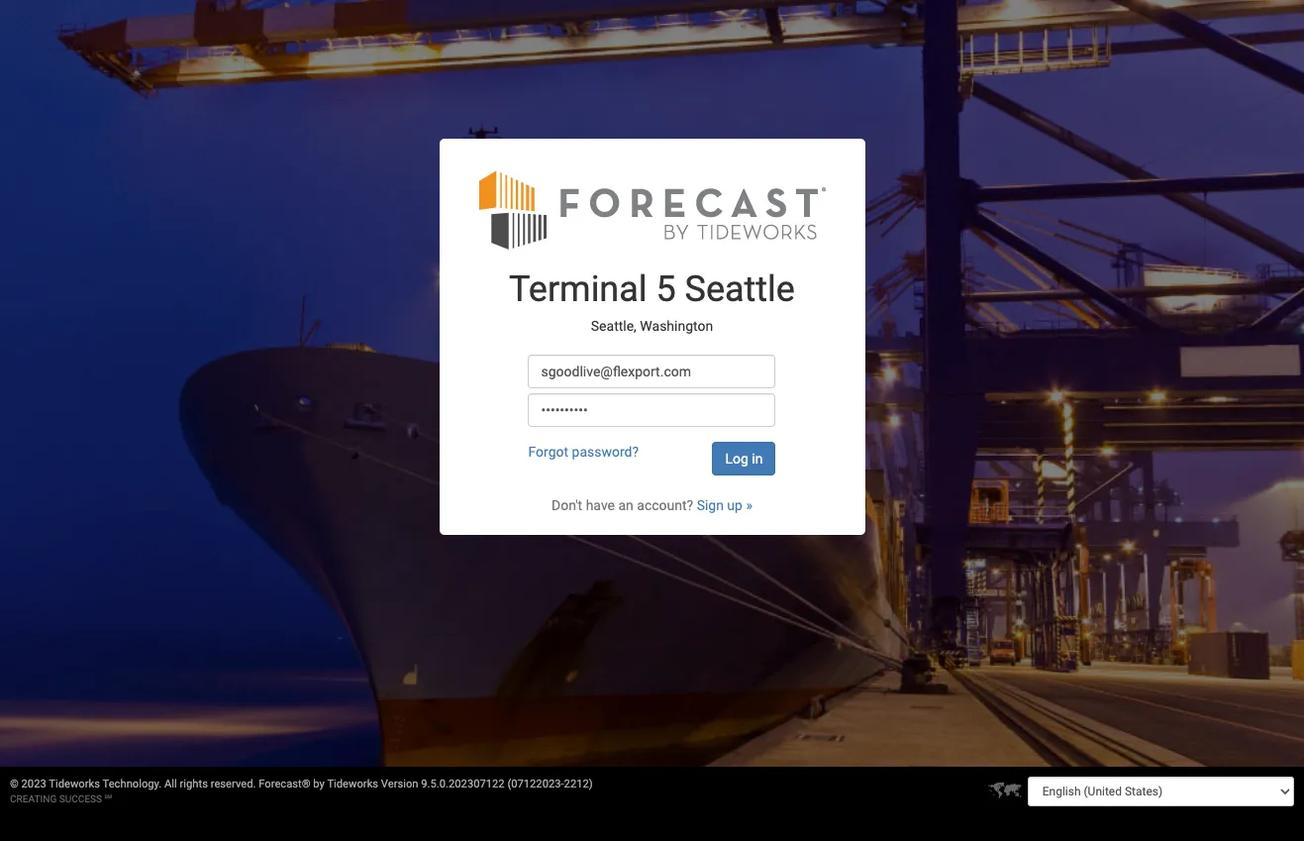 Task type: locate. For each thing, give the bounding box(es) containing it.
creating
[[10, 794, 57, 804]]

log
[[726, 450, 749, 466]]

forgot
[[529, 443, 569, 459]]

2023
[[21, 778, 46, 791]]

tideworks right by
[[327, 778, 379, 791]]

forgot password? log in
[[529, 443, 763, 466]]

reserved.
[[211, 778, 256, 791]]

1 horizontal spatial tideworks
[[327, 778, 379, 791]]

password?
[[572, 443, 639, 459]]

seattle,
[[591, 318, 637, 334]]

Email or username text field
[[529, 354, 776, 388]]

in
[[752, 450, 763, 466]]

rights
[[180, 778, 208, 791]]

℠
[[105, 794, 112, 804]]

account?
[[637, 497, 694, 513]]

all
[[164, 778, 177, 791]]

up
[[728, 497, 743, 513]]

0 horizontal spatial tideworks
[[49, 778, 100, 791]]

terminal 5 seattle seattle, washington
[[509, 268, 795, 334]]

washington
[[640, 318, 713, 334]]

tideworks
[[49, 778, 100, 791], [327, 778, 379, 791]]

seattle
[[685, 268, 795, 310]]

forecast® by tideworks image
[[479, 168, 826, 250]]

sign up » link
[[697, 497, 753, 513]]

Password password field
[[529, 393, 776, 427]]

© 2023 tideworks technology. all rights reserved. forecast® by tideworks version 9.5.0.202307122 (07122023-2212) creating success ℠
[[10, 778, 593, 804]]

tideworks up success
[[49, 778, 100, 791]]

version
[[381, 778, 419, 791]]



Task type: vqa. For each thing, say whether or not it's contained in the screenshot.
the 5
yes



Task type: describe. For each thing, give the bounding box(es) containing it.
don't have an account? sign up »
[[552, 497, 753, 513]]

5
[[656, 268, 676, 310]]

sign
[[697, 497, 724, 513]]

don't
[[552, 497, 583, 513]]

»
[[746, 497, 753, 513]]

©
[[10, 778, 19, 791]]

forgot password? link
[[529, 443, 639, 459]]

have
[[586, 497, 615, 513]]

by
[[313, 778, 325, 791]]

2212)
[[564, 778, 593, 791]]

2 tideworks from the left
[[327, 778, 379, 791]]

(07122023-
[[508, 778, 564, 791]]

1 tideworks from the left
[[49, 778, 100, 791]]

log in button
[[713, 441, 776, 475]]

success
[[59, 794, 102, 804]]

9.5.0.202307122
[[421, 778, 505, 791]]

forecast®
[[259, 778, 311, 791]]

an
[[619, 497, 634, 513]]

technology.
[[103, 778, 162, 791]]

terminal
[[509, 268, 647, 310]]



